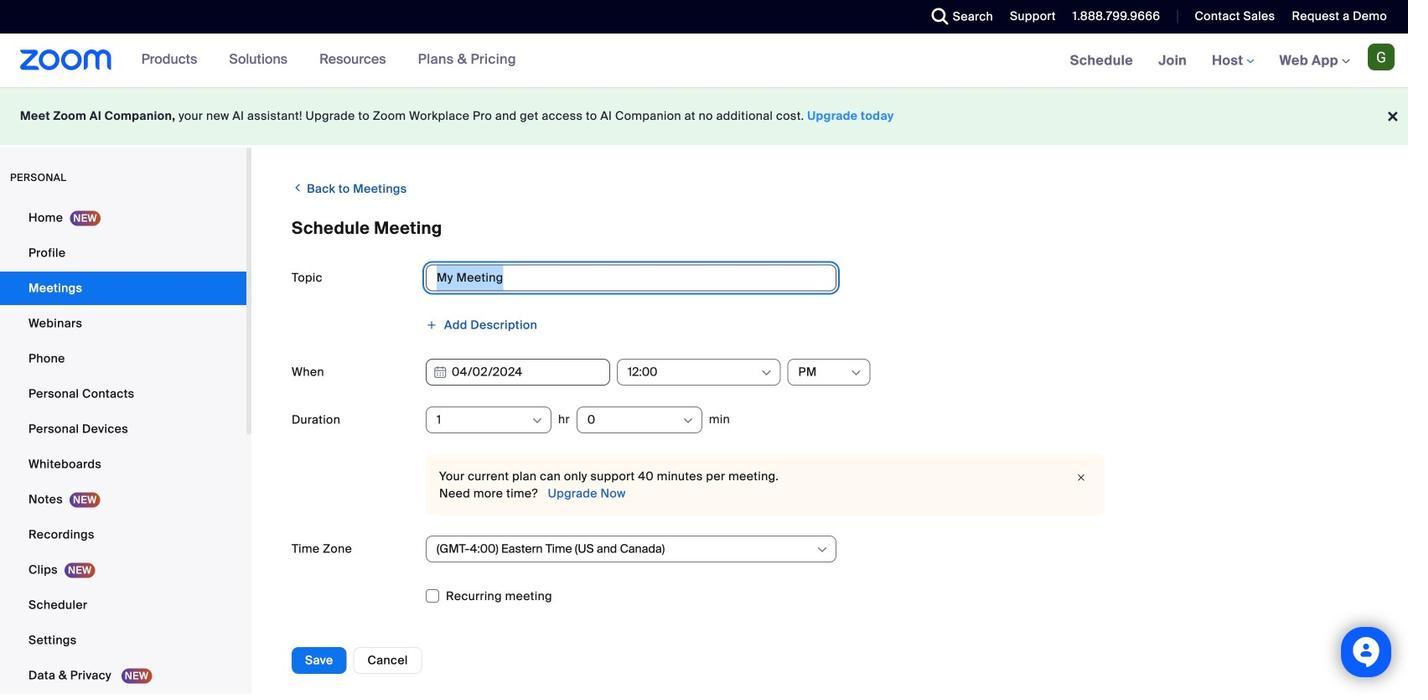 Task type: describe. For each thing, give the bounding box(es) containing it.
close image
[[1071, 469, 1091, 486]]

My Meeting text field
[[426, 264, 837, 291]]

profile picture image
[[1368, 44, 1395, 70]]

select time zone text field
[[437, 536, 815, 562]]

choose date text field
[[426, 359, 610, 386]]

zoom logo image
[[20, 49, 112, 70]]

1 horizontal spatial show options image
[[681, 414, 695, 427]]

add image
[[426, 319, 438, 331]]

1 horizontal spatial show options image
[[850, 366, 863, 380]]

1 vertical spatial show options image
[[816, 543, 829, 557]]

personal menu menu
[[0, 201, 246, 694]]



Task type: vqa. For each thing, say whether or not it's contained in the screenshot.
the bottom users
no



Task type: locate. For each thing, give the bounding box(es) containing it.
0 horizontal spatial show options image
[[816, 543, 829, 557]]

2 horizontal spatial show options image
[[760, 366, 773, 380]]

0 vertical spatial show options image
[[850, 366, 863, 380]]

meetings navigation
[[1058, 34, 1408, 88]]

show options image down select start time text box
[[681, 414, 695, 427]]

left image
[[292, 179, 304, 196]]

footer
[[0, 87, 1408, 145]]

show options image right select start time text box
[[760, 366, 773, 380]]

show options image
[[760, 366, 773, 380], [531, 414, 544, 427], [681, 414, 695, 427]]

select start time text field
[[628, 360, 759, 385]]

show options image
[[850, 366, 863, 380], [816, 543, 829, 557]]

product information navigation
[[129, 34, 529, 87]]

show options image down "choose date" text field at the bottom left
[[531, 414, 544, 427]]

0 horizontal spatial show options image
[[531, 414, 544, 427]]

banner
[[0, 34, 1408, 88]]



